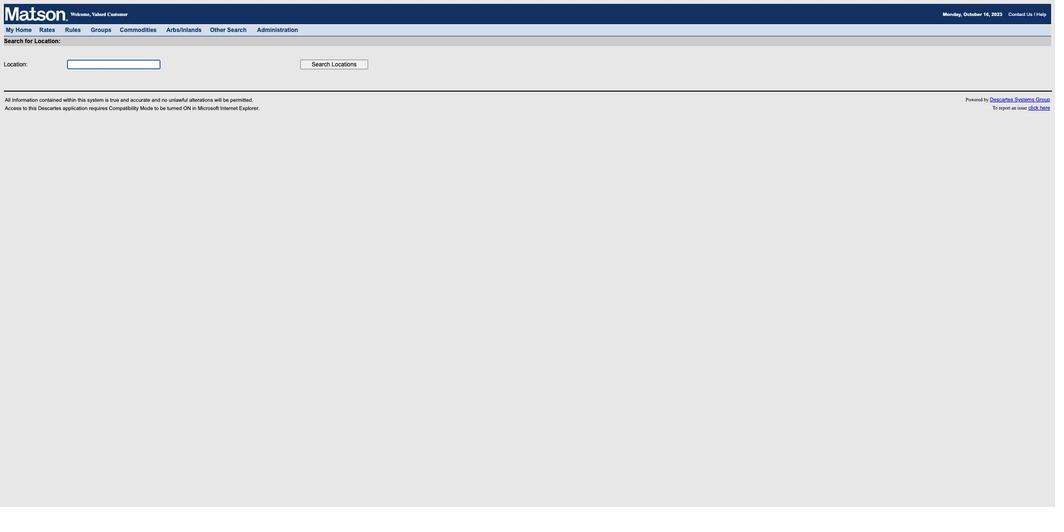 Task type: locate. For each thing, give the bounding box(es) containing it.
0 vertical spatial descartes
[[990, 97, 1013, 102]]

help
[[1036, 12, 1046, 17]]

1 to from the left
[[23, 105, 27, 111]]

be down no
[[160, 105, 166, 111]]

search down my
[[4, 38, 23, 45]]

group
[[1036, 97, 1050, 102]]

on
[[183, 105, 191, 111]]

systems
[[1015, 97, 1034, 102]]

monday, october 16, 2023
[[943, 12, 1004, 17]]

0 horizontal spatial descartes
[[38, 105, 61, 111]]

rules
[[65, 27, 81, 33]]

0 horizontal spatial be
[[160, 105, 166, 111]]

help link
[[1036, 11, 1046, 17]]

descartes down contained
[[38, 105, 61, 111]]

location: down rates
[[34, 38, 60, 45]]

home
[[16, 27, 32, 33]]

search right other
[[227, 27, 247, 33]]

None button
[[300, 59, 368, 69]]

to report an issue click here
[[993, 105, 1050, 111]]

search
[[227, 27, 247, 33], [4, 38, 23, 45]]

to
[[993, 105, 998, 111]]

is
[[105, 97, 109, 103]]

for
[[25, 38, 33, 45]]

arbs/inlands
[[166, 27, 202, 33]]

this up application
[[78, 97, 86, 103]]

to down the information
[[23, 105, 27, 111]]

contact us link
[[1009, 11, 1033, 17]]

all information contained within this system is true and accurate and no unlawful alterations will be permitted.
[[5, 97, 253, 103]]

to
[[23, 105, 27, 111], [154, 105, 159, 111]]

location: down for
[[4, 61, 28, 68]]

|
[[1034, 11, 1035, 17]]

my home
[[6, 27, 32, 33]]

to right mode
[[154, 105, 159, 111]]

1 vertical spatial location:
[[4, 61, 28, 68]]

my
[[6, 27, 14, 33]]

be right will at the left of the page
[[223, 97, 229, 103]]

descartes
[[990, 97, 1013, 102], [38, 105, 61, 111]]

commodities
[[120, 27, 157, 33]]

1 vertical spatial be
[[160, 105, 166, 111]]

location:
[[34, 38, 60, 45], [4, 61, 28, 68]]

system
[[87, 97, 104, 103]]

1 horizontal spatial be
[[223, 97, 229, 103]]

rates
[[39, 27, 55, 33]]

click here link
[[1028, 105, 1050, 111]]

and left no
[[152, 97, 160, 103]]

alterations
[[189, 97, 213, 103]]

1 horizontal spatial this
[[78, 97, 86, 103]]

issue
[[1017, 105, 1027, 111]]

click
[[1028, 105, 1039, 111]]

1 horizontal spatial descartes
[[990, 97, 1013, 102]]

contained
[[39, 97, 62, 103]]

groups
[[91, 27, 111, 33]]

None text field
[[67, 59, 161, 69]]

unlawful
[[169, 97, 188, 103]]

1 vertical spatial this
[[29, 105, 37, 111]]

other search
[[210, 27, 247, 33]]

0 horizontal spatial location:
[[4, 61, 28, 68]]

welcome, valued customer
[[69, 11, 128, 17]]

will
[[214, 97, 222, 103]]

descartes up report
[[990, 97, 1013, 102]]

0 vertical spatial this
[[78, 97, 86, 103]]

1 horizontal spatial to
[[154, 105, 159, 111]]

0 vertical spatial search
[[227, 27, 247, 33]]

1 horizontal spatial and
[[152, 97, 160, 103]]

application
[[63, 105, 88, 111]]

turned
[[167, 105, 182, 111]]

be
[[223, 97, 229, 103], [160, 105, 166, 111]]

this
[[78, 97, 86, 103], [29, 105, 37, 111]]

and
[[120, 97, 129, 103], [152, 97, 160, 103]]

1 vertical spatial descartes
[[38, 105, 61, 111]]

1 vertical spatial search
[[4, 38, 23, 45]]

requires
[[89, 105, 108, 111]]

information
[[12, 97, 38, 103]]

0 vertical spatial location:
[[34, 38, 60, 45]]

0 horizontal spatial and
[[120, 97, 129, 103]]

0 horizontal spatial to
[[23, 105, 27, 111]]

this down the information
[[29, 105, 37, 111]]

2 and from the left
[[152, 97, 160, 103]]

customer
[[107, 11, 128, 17]]

1 horizontal spatial search
[[227, 27, 247, 33]]

and up compatibility
[[120, 97, 129, 103]]



Task type: describe. For each thing, give the bounding box(es) containing it.
0 horizontal spatial search
[[4, 38, 23, 45]]

powered
[[966, 97, 983, 103]]

in
[[192, 105, 196, 111]]

review terms and conditions affecting bottom line rates image
[[63, 25, 89, 34]]

valued
[[92, 11, 106, 17]]

contact us | help
[[1009, 11, 1046, 17]]

contact
[[1009, 12, 1025, 17]]

descartes inside 'powered by descartes systems group'
[[990, 97, 1013, 102]]

search for location:
[[4, 38, 60, 45]]

0 vertical spatial be
[[223, 97, 229, 103]]

search tariff and contract rate data image
[[37, 25, 63, 34]]

all
[[5, 97, 11, 103]]

accurate
[[130, 97, 150, 103]]

mode
[[140, 105, 153, 111]]

other
[[210, 27, 226, 33]]

permitted.
[[230, 97, 253, 103]]

explorer.
[[239, 105, 260, 111]]

no
[[162, 97, 167, 103]]

search inland/arbitrary tables image
[[164, 25, 208, 34]]

report
[[999, 105, 1010, 111]]

october
[[964, 12, 982, 17]]

descartes systems group link
[[990, 97, 1050, 102]]

powered by descartes systems group
[[966, 97, 1050, 103]]

1 and from the left
[[120, 97, 129, 103]]

manage saved queries, quotes and personal settings image
[[4, 25, 37, 34]]

internet
[[220, 105, 238, 111]]

microsoft
[[198, 105, 219, 111]]

administration
[[257, 27, 298, 33]]

1 horizontal spatial location:
[[34, 38, 60, 45]]

2 to from the left
[[154, 105, 159, 111]]

access to this descartes application requires compatibility mode to be turned on in microsoft internet explorer.
[[5, 105, 260, 111]]

0 horizontal spatial this
[[29, 105, 37, 111]]

an
[[1012, 105, 1016, 111]]

review definition of location groups image
[[89, 25, 118, 34]]

compatibility
[[109, 105, 139, 111]]

here
[[1040, 105, 1050, 111]]

access
[[5, 105, 22, 111]]

within
[[63, 97, 76, 103]]

by
[[984, 97, 989, 103]]

2023
[[992, 12, 1002, 17]]

us
[[1027, 12, 1033, 17]]

drill down by commodity description image
[[118, 25, 164, 34]]

true
[[110, 97, 119, 103]]

16,
[[983, 12, 990, 17]]

welcome,
[[71, 11, 91, 17]]

monday,
[[943, 12, 962, 17]]



Task type: vqa. For each thing, say whether or not it's contained in the screenshot.
button
yes



